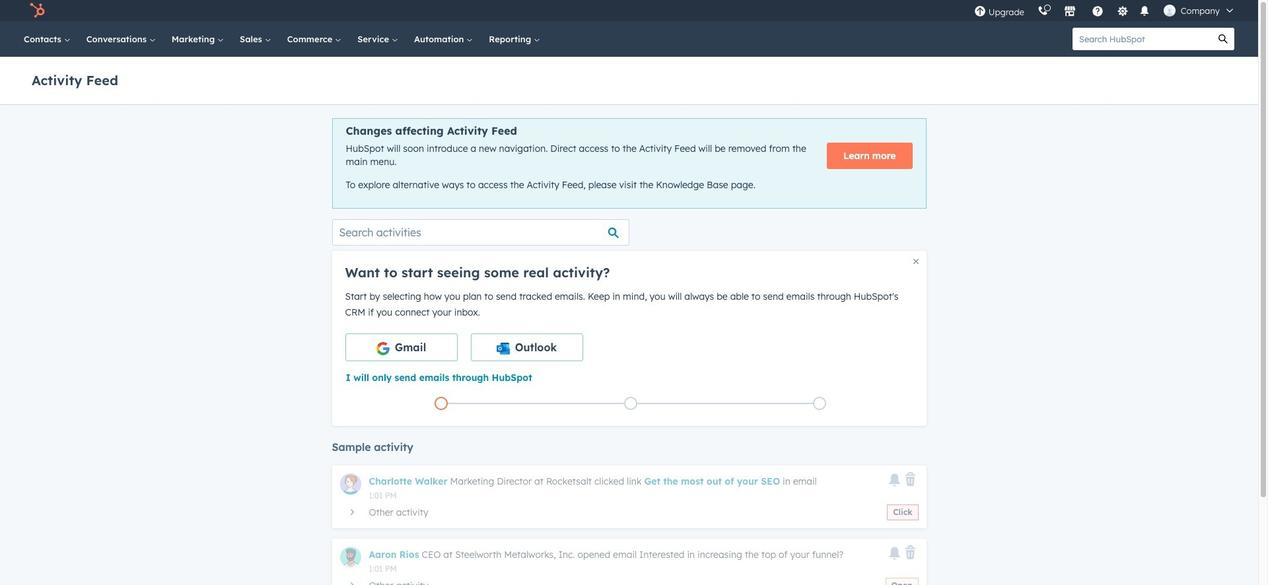Task type: describe. For each thing, give the bounding box(es) containing it.
jacob simon image
[[1164, 5, 1176, 17]]

onboarding.steps.sendtrackedemailingmail.title image
[[627, 401, 634, 408]]

Search activities search field
[[332, 219, 629, 246]]

close image
[[913, 259, 919, 264]]



Task type: locate. For each thing, give the bounding box(es) containing it.
marketplaces image
[[1064, 6, 1076, 18]]

None checkbox
[[471, 333, 583, 361]]

onboarding.steps.finalstep.title image
[[817, 401, 823, 408]]

list
[[347, 394, 915, 413]]

Search HubSpot search field
[[1073, 28, 1212, 50]]

None checkbox
[[345, 333, 458, 361]]

menu
[[968, 0, 1243, 21]]



Task type: vqa. For each thing, say whether or not it's contained in the screenshot.
Close icon
yes



